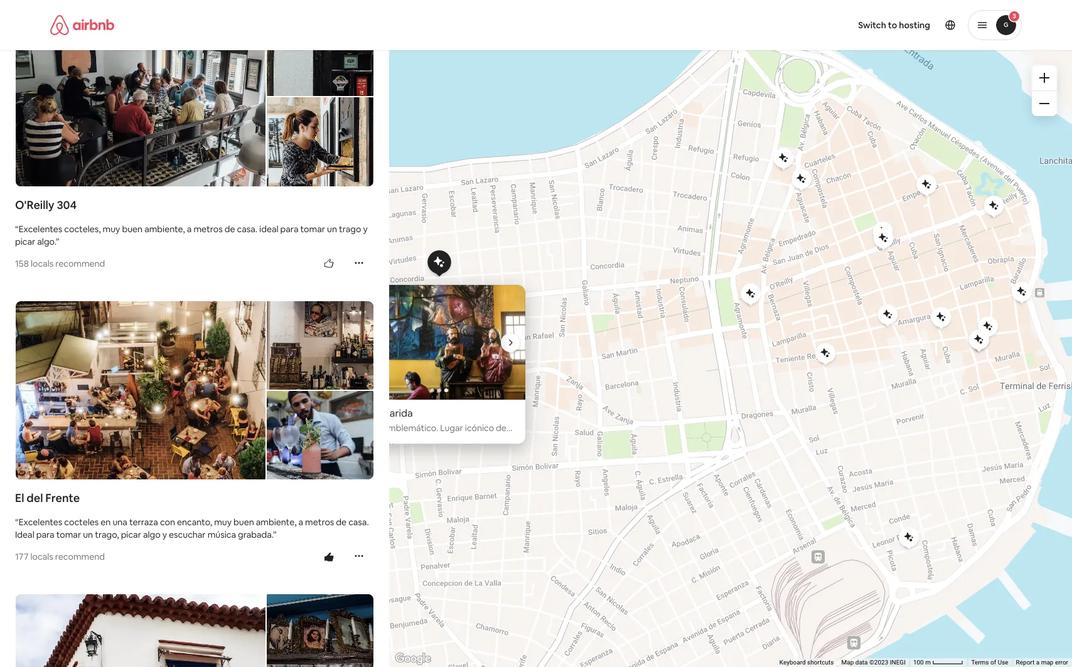 Task type: locate. For each thing, give the bounding box(es) containing it.
0 vertical spatial excelentes
[[19, 223, 62, 235]]

para right ideal
[[36, 529, 54, 541]]

1 horizontal spatial de
[[336, 517, 347, 528]]

1 vertical spatial casa.
[[348, 517, 369, 528]]

use
[[998, 659, 1008, 666]]

map region
[[234, 0, 1072, 667]]

cocteles,
[[64, 223, 101, 235]]

map
[[1041, 659, 1054, 666]]

1 horizontal spatial y
[[363, 223, 368, 235]]

1 horizontal spatial un
[[327, 223, 337, 235]]

1 horizontal spatial tomar
[[300, 223, 325, 235]]

1 horizontal spatial a
[[298, 517, 303, 528]]

buen up grabada. at the left of the page
[[234, 517, 254, 528]]

mark as helpful, o'reilly 304 image
[[324, 259, 334, 269]]

0 vertical spatial picar
[[15, 236, 35, 247]]

locals right 158
[[31, 258, 53, 269]]

0 vertical spatial un
[[327, 223, 337, 235]]

1 locals from the top
[[31, 258, 53, 269]]

1 vertical spatial para
[[36, 529, 54, 541]]

una
[[113, 517, 127, 528]]

excelentes
[[19, 223, 62, 235], [19, 517, 62, 528]]

tomar inside excelentes cocteles, muy buen ambiente, a metros de casa. ideal para tomar un trago y picar algo.
[[300, 223, 325, 235]]

1 vertical spatial un
[[83, 529, 93, 541]]

1 excelentes from the top
[[19, 223, 62, 235]]

0 vertical spatial ambiente,
[[144, 223, 185, 235]]

o'reilly 304
[[15, 197, 77, 212]]

report a map error
[[1016, 659, 1068, 666]]

y right trago
[[363, 223, 368, 235]]

0 horizontal spatial buen
[[122, 223, 143, 235]]

1 horizontal spatial picar
[[121, 529, 141, 541]]

1 vertical spatial y
[[162, 529, 167, 541]]

buen right cocteles, at the left
[[122, 223, 143, 235]]

shortcuts
[[807, 659, 834, 666]]

tomar down cocteles
[[56, 529, 81, 541]]

google image
[[392, 651, 434, 667]]

excelentes up ideal
[[19, 517, 62, 528]]

1 horizontal spatial casa.
[[348, 517, 369, 528]]

1 vertical spatial de
[[336, 517, 347, 528]]

recommend for el del frente
[[55, 551, 105, 563]]

0 horizontal spatial tomar
[[56, 529, 81, 541]]

0 horizontal spatial picar
[[15, 236, 35, 247]]

ambiente, inside excelentes cocteles, muy buen ambiente, a metros de casa. ideal para tomar un trago y picar algo.
[[144, 223, 185, 235]]

un left trago
[[327, 223, 337, 235]]

switch to hosting
[[858, 19, 930, 31]]

terms of use
[[971, 659, 1008, 666]]

tomar left trago
[[300, 223, 325, 235]]

excelentes cocteles, muy buen ambiente, a metros de casa. ideal para tomar un trago y picar algo.
[[15, 223, 368, 247]]

metros down o'reilly 304 link
[[194, 223, 223, 235]]

0 horizontal spatial para
[[36, 529, 54, 541]]

tomar
[[300, 223, 325, 235], [56, 529, 81, 541]]

recommend down cocteles
[[55, 551, 105, 563]]

terms
[[971, 659, 989, 666]]

0 vertical spatial de
[[225, 223, 235, 235]]

y
[[363, 223, 368, 235], [162, 529, 167, 541]]

0 vertical spatial a
[[187, 223, 192, 235]]

o'reilly 304 link
[[15, 197, 374, 213]]

picar down "una"
[[121, 529, 141, 541]]

recommend
[[55, 258, 105, 269], [55, 551, 105, 563]]

1 horizontal spatial buen
[[234, 517, 254, 528]]

casa. up more options, el del frente icon
[[348, 517, 369, 528]]

0 horizontal spatial muy
[[103, 223, 120, 235]]

100 m
[[913, 659, 932, 666]]

y down con
[[162, 529, 167, 541]]

un
[[327, 223, 337, 235], [83, 529, 93, 541]]

profile element
[[551, 0, 1022, 50]]

trago
[[339, 223, 361, 235]]

para inside excelentes cocteles, muy buen ambiente, a metros de casa. ideal para tomar un trago y picar algo.
[[280, 223, 298, 235]]

0 vertical spatial metros
[[194, 223, 223, 235]]

a
[[187, 223, 192, 235], [298, 517, 303, 528], [1036, 659, 1040, 666]]

cocteles
[[64, 517, 99, 528]]

0 horizontal spatial un
[[83, 529, 93, 541]]

muy
[[103, 223, 120, 235], [214, 517, 232, 528]]

error
[[1055, 659, 1068, 666]]

2 excelentes from the top
[[19, 517, 62, 528]]

ambiente, inside excelentes cocteles en una terraza con encanto, muy buen ambiente, a metros de casa. ideal para tomar un trago, picar algo y escuchar música grabada.
[[256, 517, 297, 528]]

1 vertical spatial tomar
[[56, 529, 81, 541]]

ambiente,
[[144, 223, 185, 235], [256, 517, 297, 528]]

0 vertical spatial casa.
[[237, 223, 257, 235]]

0 horizontal spatial ambiente,
[[144, 223, 185, 235]]

0 vertical spatial para
[[280, 223, 298, 235]]

0 horizontal spatial a
[[187, 223, 192, 235]]

1 vertical spatial metros
[[305, 517, 334, 528]]

locals right 177
[[30, 551, 53, 563]]

0 vertical spatial tomar
[[300, 223, 325, 235]]

1 vertical spatial excelentes
[[19, 517, 62, 528]]

de inside excelentes cocteles, muy buen ambiente, a metros de casa. ideal para tomar un trago y picar algo.
[[225, 223, 235, 235]]

0 horizontal spatial casa.
[[237, 223, 257, 235]]

ambiente, up grabada. at the left of the page
[[256, 517, 297, 528]]

map data ©2023 inegi
[[841, 659, 906, 666]]

0 vertical spatial y
[[363, 223, 368, 235]]

304
[[57, 197, 77, 212]]

©2023
[[869, 659, 888, 666]]

el
[[15, 491, 24, 505]]

locals
[[31, 258, 53, 269], [30, 551, 53, 563]]

de
[[225, 223, 235, 235], [336, 517, 347, 528]]

0 vertical spatial buen
[[122, 223, 143, 235]]

o'reilly
[[15, 197, 54, 212]]

casa.
[[237, 223, 257, 235], [348, 517, 369, 528]]

1 horizontal spatial metros
[[305, 517, 334, 528]]

muy up música
[[214, 517, 232, 528]]

keyboard shortcuts
[[779, 659, 834, 666]]

excelentes up algo.
[[19, 223, 62, 235]]

0 horizontal spatial y
[[162, 529, 167, 541]]

buen
[[122, 223, 143, 235], [234, 517, 254, 528]]

2 horizontal spatial a
[[1036, 659, 1040, 666]]

hosting
[[899, 19, 930, 31]]

1 vertical spatial buen
[[234, 517, 254, 528]]

0 vertical spatial locals
[[31, 258, 53, 269]]

0 horizontal spatial metros
[[194, 223, 223, 235]]

1 vertical spatial recommend
[[55, 551, 105, 563]]

metros
[[194, 223, 223, 235], [305, 517, 334, 528]]

metros up undo mark as helpful, el del frente image
[[305, 517, 334, 528]]

para inside excelentes cocteles en una terraza con encanto, muy buen ambiente, a metros de casa. ideal para tomar un trago, picar algo y escuchar música grabada.
[[36, 529, 54, 541]]

terraza
[[129, 517, 158, 528]]

1 horizontal spatial para
[[280, 223, 298, 235]]

un down cocteles
[[83, 529, 93, 541]]

ambiente, down o'reilly 304 link
[[144, 223, 185, 235]]

para right "ideal"
[[280, 223, 298, 235]]

ideal
[[259, 223, 278, 235]]

1 vertical spatial locals
[[30, 551, 53, 563]]

terms of use link
[[971, 659, 1008, 666]]

con
[[160, 517, 175, 528]]

1 vertical spatial muy
[[214, 517, 232, 528]]

image 3 image
[[353, 285, 525, 400], [353, 285, 525, 400]]

excelentes inside excelentes cocteles, muy buen ambiente, a metros de casa. ideal para tomar un trago y picar algo.
[[19, 223, 62, 235]]

0 vertical spatial muy
[[103, 223, 120, 235]]

1 vertical spatial picar
[[121, 529, 141, 541]]

177 locals recommend
[[15, 551, 105, 563]]

1 vertical spatial ambiente,
[[256, 517, 297, 528]]

1 vertical spatial a
[[298, 517, 303, 528]]

0 horizontal spatial de
[[225, 223, 235, 235]]

casa. left "ideal"
[[237, 223, 257, 235]]

map
[[841, 659, 854, 666]]

recommend down cocteles, at the left
[[55, 258, 105, 269]]

1 horizontal spatial ambiente,
[[256, 517, 297, 528]]

muy right cocteles, at the left
[[103, 223, 120, 235]]

more options, el del frente image
[[354, 551, 364, 561]]

picar left algo.
[[15, 236, 35, 247]]

1 horizontal spatial muy
[[214, 517, 232, 528]]

0 vertical spatial recommend
[[55, 258, 105, 269]]

2 locals from the top
[[30, 551, 53, 563]]

para
[[280, 223, 298, 235], [36, 529, 54, 541]]

picar
[[15, 236, 35, 247], [121, 529, 141, 541]]

muy inside excelentes cocteles, muy buen ambiente, a metros de casa. ideal para tomar un trago y picar algo.
[[103, 223, 120, 235]]

excelentes inside excelentes cocteles en una terraza con encanto, muy buen ambiente, a metros de casa. ideal para tomar un trago, picar algo y escuchar música grabada.
[[19, 517, 62, 528]]



Task type: describe. For each thing, give the bounding box(es) containing it.
el del frente link
[[15, 491, 374, 506]]

report a map error link
[[1016, 659, 1068, 666]]

muy inside excelentes cocteles en una terraza con encanto, muy buen ambiente, a metros de casa. ideal para tomar un trago, picar algo y escuchar música grabada.
[[214, 517, 232, 528]]

encanto,
[[177, 517, 212, 528]]

excelentes cocteles en una terraza con encanto, muy buen ambiente, a metros de casa. ideal para tomar un trago, picar algo y escuchar música grabada.
[[15, 517, 369, 541]]

picar inside excelentes cocteles en una terraza con encanto, muy buen ambiente, a metros de casa. ideal para tomar un trago, picar algo y escuchar música grabada.
[[121, 529, 141, 541]]

of
[[990, 659, 996, 666]]

trago,
[[95, 529, 119, 541]]

keyboard
[[779, 659, 806, 666]]

zoom out image
[[1039, 99, 1049, 109]]

algo
[[143, 529, 160, 541]]

un inside excelentes cocteles, muy buen ambiente, a metros de casa. ideal para tomar un trago y picar algo.
[[327, 223, 337, 235]]

100
[[913, 659, 924, 666]]

zoom in image
[[1039, 73, 1049, 83]]

metros inside excelentes cocteles, muy buen ambiente, a metros de casa. ideal para tomar un trago y picar algo.
[[194, 223, 223, 235]]

el del frente
[[15, 491, 80, 505]]

en
[[101, 517, 111, 528]]

3 button
[[968, 10, 1022, 40]]

picar inside excelentes cocteles, muy buen ambiente, a metros de casa. ideal para tomar un trago y picar algo.
[[15, 236, 35, 247]]

inegi
[[890, 659, 906, 666]]

to
[[888, 19, 897, 31]]

keyboard shortcuts button
[[779, 658, 834, 667]]

locals for 304
[[31, 258, 53, 269]]

del
[[27, 491, 43, 505]]

grabada.
[[238, 529, 273, 541]]

m
[[925, 659, 931, 666]]

la guarida group
[[353, 285, 525, 444]]

buen inside excelentes cocteles, muy buen ambiente, a metros de casa. ideal para tomar un trago y picar algo.
[[122, 223, 143, 235]]

locals for del
[[30, 551, 53, 563]]

ideal
[[15, 529, 34, 541]]

switch
[[858, 19, 886, 31]]

3
[[1013, 12, 1016, 20]]

data
[[855, 659, 868, 666]]

y inside excelentes cocteles, muy buen ambiente, a metros de casa. ideal para tomar un trago y picar algo.
[[363, 223, 368, 235]]

158 locals recommend
[[15, 258, 105, 269]]

buen inside excelentes cocteles en una terraza con encanto, muy buen ambiente, a metros de casa. ideal para tomar un trago, picar algo y escuchar música grabada.
[[234, 517, 254, 528]]

more options, o'reilly 304 image
[[354, 258, 364, 268]]

excelentes for del
[[19, 517, 62, 528]]

a inside excelentes cocteles, muy buen ambiente, a metros de casa. ideal para tomar un trago y picar algo.
[[187, 223, 192, 235]]

algo.
[[37, 236, 56, 247]]

switch to hosting link
[[851, 12, 938, 38]]

158
[[15, 258, 29, 269]]

un inside excelentes cocteles en una terraza con encanto, muy buen ambiente, a metros de casa. ideal para tomar un trago, picar algo y escuchar música grabada.
[[83, 529, 93, 541]]

casa. inside excelentes cocteles en una terraza con encanto, muy buen ambiente, a metros de casa. ideal para tomar un trago, picar algo y escuchar música grabada.
[[348, 517, 369, 528]]

tomar inside excelentes cocteles en una terraza con encanto, muy buen ambiente, a metros de casa. ideal para tomar un trago, picar algo y escuchar música grabada.
[[56, 529, 81, 541]]

frente
[[45, 491, 80, 505]]

report
[[1016, 659, 1035, 666]]

casa. inside excelentes cocteles, muy buen ambiente, a metros de casa. ideal para tomar un trago y picar algo.
[[237, 223, 257, 235]]

y inside excelentes cocteles en una terraza con encanto, muy buen ambiente, a metros de casa. ideal para tomar un trago, picar algo y escuchar música grabada.
[[162, 529, 167, 541]]

undo mark as helpful, el del frente image
[[324, 552, 334, 562]]

100 m button
[[909, 658, 968, 667]]

música
[[208, 529, 236, 541]]

177
[[15, 551, 28, 563]]

a inside excelentes cocteles en una terraza con encanto, muy buen ambiente, a metros de casa. ideal para tomar un trago, picar algo y escuchar música grabada.
[[298, 517, 303, 528]]

recommend for o'reilly 304
[[55, 258, 105, 269]]

2 vertical spatial a
[[1036, 659, 1040, 666]]

escuchar
[[169, 529, 206, 541]]

de inside excelentes cocteles en una terraza con encanto, muy buen ambiente, a metros de casa. ideal para tomar un trago, picar algo y escuchar música grabada.
[[336, 517, 347, 528]]

metros inside excelentes cocteles en una terraza con encanto, muy buen ambiente, a metros de casa. ideal para tomar un trago, picar algo y escuchar música grabada.
[[305, 517, 334, 528]]

excelentes for 304
[[19, 223, 62, 235]]



Task type: vqa. For each thing, say whether or not it's contained in the screenshot.
2023
no



